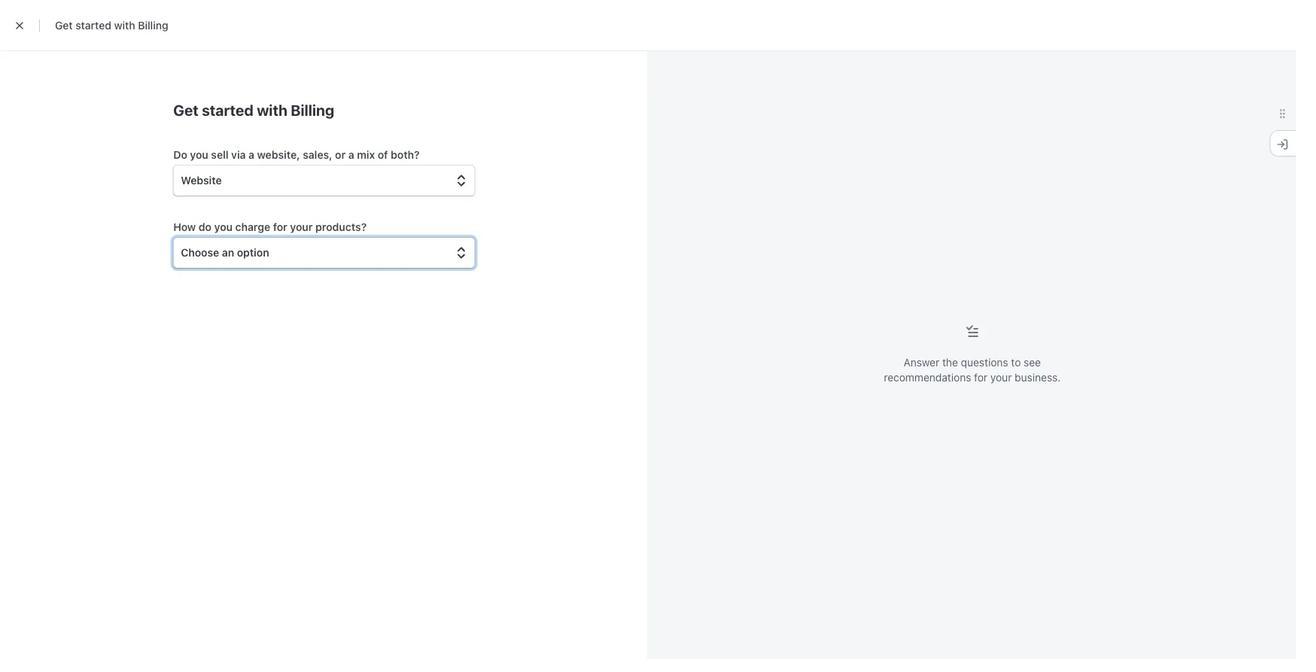 Task type: vqa. For each thing, say whether or not it's contained in the screenshot.
"Billing"
yes



Task type: locate. For each thing, give the bounding box(es) containing it.
you right do
[[190, 149, 208, 161]]

0 vertical spatial for
[[273, 221, 287, 233]]

a
[[249, 149, 254, 161], [348, 149, 354, 161]]

of
[[378, 149, 388, 161]]

charge
[[235, 221, 270, 233]]

your inside "answer the questions to see recommendations for your business."
[[991, 372, 1012, 384]]

1 vertical spatial billing
[[291, 101, 334, 119]]

0 horizontal spatial started
[[75, 19, 111, 32]]

1 vertical spatial your
[[991, 372, 1012, 384]]

option
[[237, 247, 269, 259]]

do
[[199, 221, 212, 233]]

answer
[[904, 356, 940, 369]]

your
[[290, 221, 313, 233], [991, 372, 1012, 384]]

0 horizontal spatial your
[[290, 221, 313, 233]]

1 horizontal spatial get
[[173, 101, 199, 119]]

0 horizontal spatial a
[[249, 149, 254, 161]]

get started with billing
[[55, 19, 168, 32], [173, 101, 334, 119]]

1 vertical spatial with
[[257, 101, 287, 119]]

your up the choose an option dropdown button
[[290, 221, 313, 233]]

do
[[173, 149, 187, 161]]

1 vertical spatial started
[[202, 101, 253, 119]]

0 horizontal spatial you
[[190, 149, 208, 161]]

started
[[75, 19, 111, 32], [202, 101, 253, 119]]

a right or
[[348, 149, 354, 161]]

billing
[[138, 19, 168, 32], [291, 101, 334, 119]]

a right via
[[249, 149, 254, 161]]

1 horizontal spatial your
[[991, 372, 1012, 384]]

you right do at the left of page
[[214, 221, 233, 233]]

1 horizontal spatial with
[[257, 101, 287, 119]]

0 horizontal spatial get
[[55, 19, 73, 32]]

for down questions
[[974, 372, 988, 384]]

0 horizontal spatial billing
[[138, 19, 168, 32]]

0 vertical spatial your
[[290, 221, 313, 233]]

1 a from the left
[[249, 149, 254, 161]]

to
[[1011, 356, 1021, 369]]

1 horizontal spatial for
[[974, 372, 988, 384]]

sell
[[211, 149, 229, 161]]

you
[[190, 149, 208, 161], [214, 221, 233, 233]]

website button
[[173, 166, 474, 196]]

1 horizontal spatial billing
[[291, 101, 334, 119]]

with
[[114, 19, 135, 32], [257, 101, 287, 119]]

or
[[335, 149, 346, 161]]

for inside "answer the questions to see recommendations for your business."
[[974, 372, 988, 384]]

your down to
[[991, 372, 1012, 384]]

for right charge at the top left of page
[[273, 221, 287, 233]]

1 vertical spatial for
[[974, 372, 988, 384]]

for
[[273, 221, 287, 233], [974, 372, 988, 384]]

1 vertical spatial get started with billing
[[173, 101, 334, 119]]

0 vertical spatial started
[[75, 19, 111, 32]]

products?
[[315, 221, 367, 233]]

get
[[55, 19, 73, 32], [173, 101, 199, 119]]

how
[[173, 221, 196, 233]]

0 vertical spatial get started with billing
[[55, 19, 168, 32]]

1 vertical spatial you
[[214, 221, 233, 233]]

sales,
[[303, 149, 332, 161]]

do you sell via a website, sales, or a mix of both?
[[173, 149, 420, 161]]

1 horizontal spatial a
[[348, 149, 354, 161]]

1 vertical spatial get
[[173, 101, 199, 119]]

0 horizontal spatial with
[[114, 19, 135, 32]]

0 vertical spatial you
[[190, 149, 208, 161]]

the
[[943, 356, 958, 369]]



Task type: describe. For each thing, give the bounding box(es) containing it.
0 vertical spatial get
[[55, 19, 73, 32]]

answer the questions to see recommendations for your business.
[[884, 356, 1061, 384]]

0 horizontal spatial get started with billing
[[55, 19, 168, 32]]

choose an option button
[[173, 238, 474, 268]]

recommendations
[[884, 372, 971, 384]]

0 vertical spatial billing
[[138, 19, 168, 32]]

website
[[181, 174, 222, 187]]

0 horizontal spatial for
[[273, 221, 287, 233]]

1 horizontal spatial get started with billing
[[173, 101, 334, 119]]

choose
[[181, 247, 219, 259]]

1 horizontal spatial you
[[214, 221, 233, 233]]

choose an option
[[181, 247, 269, 259]]

see
[[1024, 356, 1041, 369]]

both?
[[391, 149, 420, 161]]

1 horizontal spatial started
[[202, 101, 253, 119]]

an
[[222, 247, 234, 259]]

0 vertical spatial with
[[114, 19, 135, 32]]

mix
[[357, 149, 375, 161]]

business.
[[1015, 372, 1061, 384]]

questions
[[961, 356, 1008, 369]]

via
[[231, 149, 246, 161]]

how do you charge for your products?
[[173, 221, 367, 233]]

website,
[[257, 149, 300, 161]]

2 a from the left
[[348, 149, 354, 161]]



